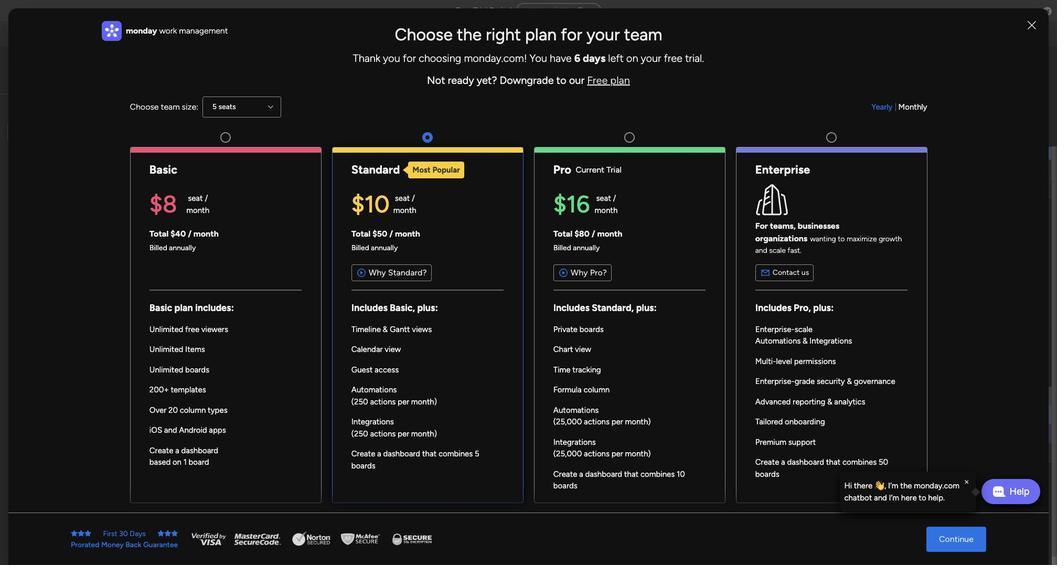 Task type: locate. For each thing, give the bounding box(es) containing it.
a down the premium support at the right bottom of page
[[781, 458, 785, 467]]

/ down most
[[412, 194, 415, 203]]

integrations inside enterprise-scale automations & integrations
[[810, 336, 852, 346]]

viewers
[[201, 325, 228, 334]]

per for automations (25,000 actions per month)
[[612, 417, 623, 427]]

new for new item
[[159, 109, 174, 118]]

1 vertical spatial scale
[[795, 325, 813, 334]]

not
[[427, 74, 445, 87]]

(250 inside integrations (250 actions per month)
[[351, 429, 368, 438]]

billed for $16
[[553, 244, 571, 253]]

0 horizontal spatial annually
[[169, 244, 196, 253]]

1 vertical spatial to
[[838, 234, 845, 243]]

3 plus: from the left
[[813, 302, 834, 314]]

and right types
[[231, 411, 243, 420]]

option
[[0, 146, 134, 148]]

seat inside $10 seat / month
[[395, 194, 410, 203]]

view right 'chart'
[[575, 345, 591, 354]]

0 vertical spatial choose
[[395, 25, 453, 45]]

0 horizontal spatial management
[[106, 27, 163, 39]]

board #1 link up integrations (25,000 actions per month)
[[570, 406, 667, 424]]

0 vertical spatial trial
[[473, 6, 487, 15]]

0 horizontal spatial 1
[[183, 458, 187, 467]]

integrations inside integrations (250 actions per month)
[[351, 417, 394, 427]]

star image
[[78, 530, 84, 537], [164, 530, 171, 537], [171, 530, 178, 537]]

1 vertical spatial i'm
[[889, 493, 899, 502]]

scale down pro,
[[795, 325, 813, 334]]

0 vertical spatial integrations
[[810, 336, 852, 346]]

i'm left here at the right of page
[[889, 493, 899, 502]]

0 vertical spatial items
[[233, 109, 251, 118]]

2 basic from the top
[[149, 302, 172, 314]]

month inside total $40 / month billed annually
[[194, 229, 219, 239]]

2 annually from the left
[[371, 244, 398, 253]]

2 horizontal spatial automations
[[755, 336, 801, 346]]

4 #1 from the top
[[593, 430, 601, 439]]

1 vertical spatial the
[[900, 481, 912, 491]]

button padding image
[[1027, 20, 1037, 30]]

a inside create a dashboard that combines 5 boards
[[377, 449, 381, 459]]

3 unlimited from the top
[[149, 365, 183, 374]]

contact us
[[773, 268, 809, 277]]

hi there 👋,  i'm the monday.com chatbot and i'm here to help.
[[844, 481, 960, 502]]

month right $16
[[595, 205, 618, 215]]

board #1 down automations (25,000 actions per month)
[[572, 430, 601, 439]]

teams,
[[770, 221, 796, 231]]

on right the based
[[173, 458, 182, 467]]

without
[[177, 370, 214, 383]]

(25,000 down formula
[[553, 417, 582, 427]]

boards for create a dashboard that combines 10 boards
[[553, 481, 577, 491]]

create for create a dashboard based on 1 board
[[149, 446, 173, 455]]

plan up you
[[525, 25, 557, 45]]

billed
[[149, 244, 167, 253], [351, 244, 369, 253], [553, 244, 571, 253]]

1 vertical spatial basic
[[149, 302, 172, 314]]

prorated money back guarantee
[[71, 540, 178, 549]]

(250
[[351, 397, 368, 406], [351, 429, 368, 438]]

yet?
[[477, 74, 497, 87]]

month) for integrations (25,000 actions per month)
[[625, 449, 651, 459]]

help right 'continue'
[[977, 539, 996, 549]]

and down organizations
[[755, 246, 767, 255]]

automations (25,000 actions per month)
[[553, 405, 651, 427]]

0 vertical spatial group
[[695, 166, 714, 174]]

v2 overdue deadline image
[[835, 127, 844, 137], [835, 145, 844, 155]]

add up board
[[178, 448, 191, 457]]

for
[[561, 25, 582, 45], [403, 52, 416, 65]]

boards inside create a dashboard that combines 5 boards
[[351, 461, 376, 470]]

3 includes from the left
[[755, 302, 792, 314]]

integrations inside integrations (25,000 actions per month)
[[553, 437, 596, 447]]

4 board from the top
[[572, 430, 591, 439]]

create down integrations (25,000 actions per month)
[[553, 469, 577, 479]]

1 why from the left
[[369, 268, 386, 278]]

month) up integrations (25,000 actions per month)
[[625, 417, 651, 427]]

to right the "wanting"
[[838, 234, 845, 243]]

seat
[[188, 194, 203, 203], [395, 194, 410, 203], [596, 194, 611, 203]]

month right the $10
[[393, 205, 416, 215]]

items for today /
[[223, 222, 241, 231]]

new inside button
[[159, 109, 174, 118]]

(250 down guest
[[351, 397, 368, 406]]

per inside integrations (25,000 actions per month)
[[612, 449, 623, 459]]

billed inside the total $80 / month billed annually
[[553, 244, 571, 253]]

actions up integrations (25,000 actions per month)
[[584, 417, 610, 427]]

a down integrations (25,000 actions per month)
[[579, 469, 583, 479]]

1 + from the top
[[172, 184, 176, 193]]

that inside create a dashboard that combines 10 boards
[[624, 469, 639, 479]]

and down 👋,
[[874, 493, 887, 502]]

includes for $16
[[553, 302, 590, 314]]

annually inside total $50 / month billed annually
[[371, 244, 398, 253]]

2 board #1 link from the top
[[570, 387, 667, 406]]

organizations
[[755, 233, 808, 243]]

month) up integrations (250 actions per month)
[[411, 397, 437, 406]]

0 horizontal spatial work
[[85, 27, 104, 39]]

a down integrations (250 actions per month)
[[377, 449, 381, 459]]

2 view from the left
[[575, 345, 591, 354]]

for right you
[[403, 52, 416, 65]]

billed up why standard? button
[[351, 244, 369, 253]]

choose up the choosing
[[395, 25, 453, 45]]

per inside integrations (250 actions per month)
[[398, 429, 409, 438]]

3 billed from the left
[[553, 244, 571, 253]]

1 horizontal spatial annually
[[371, 244, 398, 253]]

5
[[212, 102, 217, 111], [475, 449, 479, 459]]

project's
[[207, 430, 236, 439]]

seat / month
[[186, 194, 209, 215]]

1 horizontal spatial help
[[1010, 486, 1030, 497]]

time
[[553, 365, 571, 374]]

1 vertical spatial on
[[949, 165, 957, 174]]

items right includes:
[[241, 298, 259, 307]]

annually inside the total $80 / month billed annually
[[573, 244, 600, 253]]

1 basic from the top
[[149, 163, 177, 177]]

plan down left
[[610, 74, 630, 87]]

$8
[[149, 190, 177, 218]]

1 vertical spatial 5
[[475, 449, 479, 459]]

items inside overdue / 3 items
[[233, 109, 251, 118]]

create inside create a dashboard that combines 50 boards
[[755, 458, 779, 467]]

over
[[149, 405, 166, 415]]

working
[[920, 165, 947, 174]]

2 why from the left
[[571, 268, 588, 278]]

management inside work management button
[[106, 27, 163, 39]]

1 view from the left
[[385, 345, 401, 354]]

1 horizontal spatial automations
[[553, 405, 599, 415]]

0 horizontal spatial seat
[[188, 194, 203, 203]]

billed inside total $50 / month billed annually
[[351, 244, 369, 253]]

plus: inside standard tier selected option
[[417, 302, 438, 314]]

/ right later
[[203, 333, 208, 346]]

standard,
[[592, 302, 634, 314]]

create inside create a dashboard based on 1 board
[[149, 446, 173, 455]]

0 horizontal spatial billed
[[149, 244, 167, 253]]

1 unlimited from the top
[[149, 325, 183, 334]]

1 includes from the left
[[351, 302, 388, 314]]

1 horizontal spatial team
[[624, 25, 662, 45]]

for down now
[[561, 25, 582, 45]]

view down timeline & gantt views on the left bottom
[[385, 345, 401, 354]]

2 unlimited from the top
[[149, 345, 183, 354]]

chart view
[[553, 345, 591, 354]]

2 vertical spatial on
[[173, 458, 182, 467]]

$80
[[574, 229, 590, 239]]

combines for includes standard, plus:
[[641, 469, 675, 479]]

new up item 1
[[171, 146, 186, 155]]

1 vertical spatial column
[[180, 405, 206, 415]]

1 horizontal spatial for
[[561, 25, 582, 45]]

month) up create a dashboard that combines 5 boards
[[411, 429, 437, 438]]

annually down $80
[[573, 244, 600, 253]]

plus: inside pro tier selected option
[[636, 302, 657, 314]]

0 vertical spatial free
[[664, 52, 682, 65]]

& left gantt
[[383, 325, 388, 334]]

create down integrations (250 actions per month)
[[351, 449, 375, 459]]

it
[[959, 165, 963, 174]]

1 horizontal spatial combines
[[641, 469, 675, 479]]

automations inside the automations (250 actions per month)
[[351, 385, 397, 395]]

actions inside automations (25,000 actions per month)
[[584, 417, 610, 427]]

why inside button
[[369, 268, 386, 278]]

a for without a date /
[[216, 370, 223, 383]]

2 horizontal spatial includes
[[755, 302, 792, 314]]

2 horizontal spatial billed
[[553, 244, 571, 253]]

0 vertical spatial (250
[[351, 397, 368, 406]]

boards
[[580, 325, 604, 334], [185, 365, 209, 374], [351, 461, 376, 470], [755, 469, 779, 479], [553, 481, 577, 491]]

dashboard for create a dashboard that combines 10 boards
[[585, 469, 622, 479]]

#1 down automations (25,000 actions per month)
[[593, 430, 601, 439]]

dashboard inside create a dashboard based on 1 board
[[181, 446, 218, 455]]

1 vertical spatial free
[[587, 74, 608, 87]]

view inside pro tier selected option
[[575, 345, 591, 354]]

choose left new item
[[130, 102, 159, 112]]

1 horizontal spatial the
[[900, 481, 912, 491]]

1 seat from the left
[[188, 194, 203, 203]]

/ inside the total $80 / month billed annually
[[592, 229, 595, 239]]

trial right the from
[[606, 165, 622, 175]]

a
[[216, 370, 223, 383], [175, 446, 179, 455], [377, 449, 381, 459], [781, 458, 785, 467], [579, 469, 583, 479]]

0 horizontal spatial plan
[[174, 302, 193, 314]]

2 vertical spatial plan
[[174, 302, 193, 314]]

month) inside the automations (250 actions per month)
[[411, 397, 437, 406]]

basic
[[149, 163, 177, 177], [149, 302, 172, 314]]

0 vertical spatial your
[[586, 25, 620, 45]]

& inside standard tier selected option
[[383, 325, 388, 334]]

and inside wanting to maximize growth and scale fast.
[[755, 246, 767, 255]]

chat bot icon image
[[992, 486, 1005, 497]]

month right $40
[[194, 229, 219, 239]]

2 vertical spatial 1
[[183, 458, 187, 467]]

help
[[1010, 486, 1030, 497], [977, 539, 996, 549]]

boards for create a dashboard that combines 50 boards
[[755, 469, 779, 479]]

3 star image from the left
[[158, 530, 164, 537]]

1 horizontal spatial star image
[[84, 530, 91, 537]]

1 horizontal spatial scale
[[795, 325, 813, 334]]

1 inside create a dashboard based on 1 board
[[183, 458, 187, 467]]

1 horizontal spatial includes
[[553, 302, 590, 314]]

1 vertical spatial 0
[[235, 298, 239, 307]]

month) for integrations (250 actions per month)
[[411, 429, 437, 438]]

items inside next week / 0 items
[[241, 298, 259, 307]]

0 vertical spatial 1
[[549, 150, 551, 156]]

integrations down the automations (250 actions per month) at left
[[351, 417, 394, 427]]

enterprise- inside enterprise-scale automations & integrations
[[755, 325, 795, 334]]

dashboard inside create a dashboard that combines 10 boards
[[585, 469, 622, 479]]

0 horizontal spatial free
[[185, 325, 199, 334]]

pro,
[[794, 302, 811, 314]]

you
[[383, 52, 400, 65]]

standard tier selected option
[[332, 147, 523, 503]]

create a dashboard that combines 5 boards
[[351, 449, 479, 470]]

integrations (250 actions per month)
[[351, 417, 437, 438]]

period
[[489, 6, 512, 15]]

(250 inside the automations (250 actions per month)
[[351, 397, 368, 406]]

month) inside integrations (25,000 actions per month)
[[625, 449, 651, 459]]

includes inside standard tier selected option
[[351, 302, 388, 314]]

dapulse rightstroke image
[[577, 7, 584, 15]]

choosing
[[419, 52, 461, 65]]

unlimited items
[[149, 345, 205, 354]]

1 vertical spatial automations
[[351, 385, 397, 395]]

0 horizontal spatial includes
[[351, 302, 388, 314]]

3 seat from the left
[[596, 194, 611, 203]]

create
[[149, 446, 173, 455], [351, 449, 375, 459], [755, 458, 779, 467], [553, 469, 577, 479]]

dashboard inside create a dashboard that combines 50 boards
[[787, 458, 824, 467]]

includes up the timeline
[[351, 302, 388, 314]]

0 vertical spatial date
[[860, 106, 876, 115]]

to-
[[695, 147, 705, 155]]

1 board #1 from the top
[[572, 146, 601, 155]]

a inside create a dashboard based on 1 board
[[175, 446, 179, 455]]

2 horizontal spatial star image
[[158, 530, 164, 537]]

0 vertical spatial add
[[178, 184, 191, 193]]

includes up private
[[553, 302, 590, 314]]

trial.
[[685, 52, 704, 65]]

pro?
[[590, 268, 607, 278]]

free up items
[[185, 325, 199, 334]]

0 vertical spatial (25,000
[[553, 417, 582, 427]]

3
[[227, 109, 231, 118]]

dialog
[[840, 472, 976, 512]]

0 horizontal spatial choose
[[130, 102, 159, 112]]

see plans
[[183, 29, 215, 38]]

list box
[[0, 145, 134, 306]]

that inside create a dashboard that combines 50 boards
[[826, 458, 841, 467]]

star image
[[71, 530, 78, 537], [84, 530, 91, 537], [158, 530, 164, 537]]

dashboard inside create a dashboard that combines 5 boards
[[383, 449, 420, 459]]

monday work management
[[126, 26, 228, 36]]

0 horizontal spatial view
[[385, 345, 401, 354]]

month) inside integrations (250 actions per month)
[[411, 429, 437, 438]]

basic plan includes:
[[149, 302, 234, 314]]

1 vertical spatial 1
[[187, 165, 190, 174]]

2 horizontal spatial annually
[[573, 244, 600, 253]]

old project
[[171, 392, 208, 401]]

1 vertical spatial unlimited
[[149, 345, 183, 354]]

2 includes from the left
[[553, 302, 590, 314]]

month) inside automations (25,000 actions per month)
[[625, 417, 651, 427]]

mcafee secure image
[[340, 531, 382, 547]]

column
[[584, 385, 610, 395], [180, 405, 206, 415]]

0 vertical spatial 0
[[216, 222, 221, 231]]

unlimited up unlimited items
[[149, 325, 183, 334]]

1 vertical spatial items
[[223, 222, 241, 231]]

0 vertical spatial plan
[[525, 25, 557, 45]]

see plans button
[[169, 26, 220, 41]]

scale inside wanting to maximize growth and scale fast.
[[769, 246, 786, 255]]

work management
[[85, 27, 163, 39]]

per up create a dashboard that combines 5 boards
[[398, 429, 409, 438]]

your right left
[[641, 52, 661, 65]]

hi
[[844, 481, 852, 491]]

1 (250 from the top
[[351, 397, 368, 406]]

total inside the total $80 / month billed annually
[[553, 229, 572, 239]]

actions inside integrations (25,000 actions per month)
[[584, 449, 610, 459]]

plan up unlimited free viewers in the left bottom of the page
[[174, 302, 193, 314]]

standard
[[351, 163, 400, 177]]

per up integrations (25,000 actions per month)
[[612, 417, 623, 427]]

1 vertical spatial v2 overdue deadline image
[[835, 145, 844, 155]]

total
[[149, 229, 168, 239], [351, 229, 370, 239], [553, 229, 572, 239]]

that inside create a dashboard that combines 5 boards
[[422, 449, 437, 459]]

0 vertical spatial i'm
[[888, 481, 898, 491]]

1 horizontal spatial 0
[[235, 298, 239, 307]]

new left item at the left of the page
[[159, 109, 174, 118]]

month right $80
[[597, 229, 622, 239]]

a for create a dashboard based on 1 board
[[175, 446, 179, 455]]

0 horizontal spatial 0
[[216, 222, 221, 231]]

2 seat from the left
[[395, 194, 410, 203]]

remove image
[[1038, 546, 1046, 555]]

work left see on the top left of page
[[159, 26, 177, 36]]

month) for automations (250 actions per month)
[[411, 397, 437, 406]]

automations up level
[[755, 336, 801, 346]]

0 vertical spatial free
[[456, 6, 471, 15]]

create up the based
[[149, 446, 173, 455]]

new for new item
[[171, 146, 186, 155]]

timeline
[[351, 325, 381, 334]]

free
[[664, 52, 682, 65], [185, 325, 199, 334]]

0 horizontal spatial star image
[[71, 530, 78, 537]]

group
[[695, 166, 714, 174], [711, 370, 732, 379]]

per inside the automations (250 actions per month)
[[398, 397, 409, 406]]

pro tier selected option
[[534, 147, 725, 503]]

& up multi-level permissions
[[803, 336, 808, 346]]

0 horizontal spatial that
[[422, 449, 437, 459]]

1 billed from the left
[[149, 244, 167, 253]]

1 vertical spatial enterprise-
[[755, 377, 795, 386]]

combines inside create a dashboard that combines 50 boards
[[842, 458, 877, 467]]

👋,
[[875, 481, 886, 491]]

work left monday
[[85, 27, 104, 39]]

1 horizontal spatial free
[[664, 52, 682, 65]]

(25,000 inside integrations (25,000 actions per month)
[[553, 449, 582, 459]]

automations for automations (250 actions per month)
[[351, 385, 397, 395]]

+ down the assess on the bottom left of the page
[[172, 448, 176, 457]]

create a dashboard that combines 50 boards
[[755, 458, 888, 479]]

group title
[[695, 166, 729, 174]]

0 vertical spatial basic
[[149, 163, 177, 177]]

1 vertical spatial choose
[[130, 102, 159, 112]]

2 total from the left
[[351, 229, 370, 239]]

automations down formula column
[[553, 405, 599, 415]]

security
[[817, 377, 845, 386]]

integrations (25,000 actions per month)
[[553, 437, 651, 459]]

actions inside integrations (250 actions per month)
[[370, 429, 396, 438]]

(25,000 down automations (25,000 actions per month)
[[553, 449, 582, 459]]

reporting
[[793, 397, 825, 406]]

2 vertical spatial automations
[[553, 405, 599, 415]]

combines inside create a dashboard that combines 5 boards
[[439, 449, 473, 459]]

1 button
[[529, 141, 563, 160]]

date up nov 28
[[860, 106, 876, 115]]

2 (25,000 from the top
[[553, 449, 582, 459]]

total inside total $50 / month billed annually
[[351, 229, 370, 239]]

right
[[486, 25, 521, 45]]

per for integrations (250 actions per month)
[[398, 429, 409, 438]]

dashboard for create a dashboard based on 1 board
[[181, 446, 218, 455]]

(25,000 inside automations (25,000 actions per month)
[[553, 417, 582, 427]]

month inside total $50 / month billed annually
[[395, 229, 420, 239]]

2 star image from the left
[[164, 530, 171, 537]]

None search field
[[199, 105, 298, 122]]

0 horizontal spatial combines
[[439, 449, 473, 459]]

1 horizontal spatial on
[[626, 52, 638, 65]]

1 horizontal spatial plus:
[[636, 302, 657, 314]]

trial left period at top
[[473, 6, 487, 15]]

3 total from the left
[[553, 229, 572, 239]]

0 horizontal spatial free
[[456, 6, 471, 15]]

3 board from the top
[[572, 411, 591, 420]]

group left title
[[695, 166, 714, 174]]

1 vertical spatial date
[[860, 370, 876, 379]]

2 vertical spatial to
[[919, 493, 926, 502]]

boards inside create a dashboard that combines 10 boards
[[553, 481, 577, 491]]

includes inside pro tier selected option
[[553, 302, 590, 314]]

star image for 3rd star image from the left
[[164, 530, 171, 537]]

board down formula column
[[572, 411, 591, 420]]

0 horizontal spatial why
[[369, 268, 386, 278]]

actions for automations (250 actions per month)
[[370, 397, 396, 406]]

board #1 up automations (25,000 actions per month)
[[572, 392, 601, 401]]

includes inside enterprise tier selected option
[[755, 302, 792, 314]]

monthly option
[[898, 101, 927, 113]]

seat up today
[[188, 194, 203, 203]]

actions for integrations (25,000 actions per month)
[[584, 449, 610, 459]]

help right chat bot icon
[[1010, 486, 1030, 497]]

the inside hi there 👋,  i'm the monday.com chatbot and i'm here to help.
[[900, 481, 912, 491]]

0 vertical spatial + add item
[[172, 184, 208, 193]]

enterprise tier selected option
[[736, 147, 927, 503]]

1 annually from the left
[[169, 244, 196, 253]]

1 horizontal spatial to
[[838, 234, 845, 243]]

annually for $16
[[573, 244, 600, 253]]

free left trial.
[[664, 52, 682, 65]]

monthly
[[898, 102, 927, 112]]

3 annually from the left
[[573, 244, 600, 253]]

start
[[572, 165, 588, 174]]

per inside automations (25,000 actions per month)
[[612, 417, 623, 427]]

create inside create a dashboard that combines 5 boards
[[351, 449, 375, 459]]

basic tier selected option
[[130, 147, 321, 503]]

contact us button
[[755, 264, 814, 281]]

seat inside the $16 seat / month
[[596, 194, 611, 203]]

1 horizontal spatial total
[[351, 229, 370, 239]]

0 horizontal spatial on
[[173, 458, 182, 467]]

1 horizontal spatial view
[[575, 345, 591, 354]]

2 enterprise- from the top
[[755, 377, 795, 386]]

#1 up the from
[[593, 146, 601, 155]]

unlimited for unlimited free viewers
[[149, 325, 183, 334]]

guarantee
[[143, 540, 178, 549]]

2 plus: from the left
[[636, 302, 657, 314]]

id: 302390365
[[986, 546, 1035, 555]]

1 v2 overdue deadline image from the top
[[835, 127, 844, 137]]

a inside create a dashboard that combines 50 boards
[[781, 458, 785, 467]]

integrations up permissions at right
[[810, 336, 852, 346]]

the down free trial period
[[457, 25, 482, 45]]

1 (25,000 from the top
[[553, 417, 582, 427]]

1 horizontal spatial trial
[[606, 165, 622, 175]]

1 enterprise- from the top
[[755, 325, 795, 334]]

1 horizontal spatial plan
[[525, 25, 557, 45]]

seat right the $10
[[395, 194, 410, 203]]

3 board #1 link from the top
[[570, 406, 667, 424]]

trial
[[473, 6, 487, 15], [606, 165, 622, 175]]

left
[[608, 52, 624, 65]]

0 vertical spatial enterprise-
[[755, 325, 795, 334]]

view for $10
[[385, 345, 401, 354]]

includes:
[[195, 302, 234, 314]]

dashboard down integrations (25,000 actions per month)
[[585, 469, 622, 479]]

1 star image from the left
[[78, 530, 84, 537]]

plus: inside enterprise tier selected option
[[813, 302, 834, 314]]

0 right today
[[216, 222, 221, 231]]

basic down new item
[[149, 163, 177, 177]]

i'm right 👋,
[[888, 481, 898, 491]]

chart
[[553, 345, 573, 354]]

board #1 down formula column
[[572, 411, 601, 420]]

month)
[[411, 397, 437, 406], [625, 417, 651, 427], [411, 429, 437, 438], [625, 449, 651, 459]]

based
[[149, 458, 171, 467]]

total left $40
[[149, 229, 168, 239]]

annually for $10
[[371, 244, 398, 253]]

total left $80
[[553, 229, 572, 239]]

month inside $10 seat / month
[[393, 205, 416, 215]]

month inside the total $80 / month billed annually
[[597, 229, 622, 239]]

today
[[177, 219, 206, 232]]

verified by visa image
[[191, 531, 227, 547]]

/ right $50
[[389, 229, 393, 239]]

choose for choose the right plan for your team
[[395, 25, 453, 45]]

2 horizontal spatial that
[[826, 458, 841, 467]]

2 horizontal spatial plus:
[[813, 302, 834, 314]]

create for create a dashboard that combines 50 boards
[[755, 458, 779, 467]]

month for total $80 / month billed annually
[[597, 229, 622, 239]]

seat for $10
[[395, 194, 410, 203]]

management
[[179, 26, 228, 36], [106, 27, 163, 39]]

trial inside pro current trial
[[606, 165, 622, 175]]

Filter dashboard by text search field
[[199, 105, 298, 122]]

(250 down the automations (250 actions per month) at left
[[351, 429, 368, 438]]

actions inside the automations (250 actions per month)
[[370, 397, 396, 406]]

a inside create a dashboard that combines 10 boards
[[579, 469, 583, 479]]

0 vertical spatial new
[[159, 109, 174, 118]]

2 vertical spatial items
[[241, 298, 259, 307]]

1 total from the left
[[149, 229, 168, 239]]

boards inside create a dashboard that combines 50 boards
[[755, 469, 779, 479]]

1 plus: from the left
[[417, 302, 438, 314]]

month for $16 seat / month
[[595, 205, 618, 215]]

enterprise- for scale
[[755, 325, 795, 334]]

back
[[125, 540, 141, 549]]

2 star image from the left
[[84, 530, 91, 537]]

items
[[185, 345, 205, 354]]

thank
[[353, 52, 380, 65]]

1 horizontal spatial work
[[159, 26, 177, 36]]

a down the assess on the bottom left of the page
[[175, 446, 179, 455]]

2 horizontal spatial to
[[919, 493, 926, 502]]

total $50 / month billed annually
[[351, 229, 420, 253]]

basic left next
[[149, 302, 172, 314]]

seat down start from scratch
[[596, 194, 611, 203]]

per up create a dashboard that combines 10 boards
[[612, 449, 623, 459]]

view inside standard tier selected option
[[385, 345, 401, 354]]

why inside "button"
[[571, 268, 588, 278]]

free right 'our'
[[587, 74, 608, 87]]

help button
[[982, 479, 1040, 504], [968, 535, 1005, 552]]

businesses
[[798, 221, 839, 231]]

month right $50
[[395, 229, 420, 239]]

4 board #1 link from the top
[[570, 424, 667, 443]]

date up analytics at the bottom of page
[[860, 370, 876, 379]]

integrations down automations (25,000 actions per month)
[[553, 437, 596, 447]]

28
[[871, 146, 879, 154]]

basic for basic plan includes:
[[149, 302, 172, 314]]

1 horizontal spatial 5
[[475, 449, 479, 459]]

2 billed from the left
[[351, 244, 369, 253]]

items right 3
[[233, 109, 251, 118]]

/ inside total $50 / month billed annually
[[389, 229, 393, 239]]

days
[[130, 529, 146, 538]]

scale down organizations
[[769, 246, 786, 255]]

growth
[[879, 234, 902, 243]]

create inside create a dashboard that combines 10 boards
[[553, 469, 577, 479]]

board #1 link up create a dashboard that combines 10 boards
[[570, 424, 667, 443]]

0 horizontal spatial your
[[586, 25, 620, 45]]

0 vertical spatial +
[[172, 184, 176, 193]]

for
[[755, 221, 768, 231]]

scale inside enterprise-scale automations & integrations
[[795, 325, 813, 334]]

month inside the $16 seat / month
[[595, 205, 618, 215]]

add down item 1
[[178, 184, 191, 193]]

2 (250 from the top
[[351, 429, 368, 438]]



Task type: describe. For each thing, give the bounding box(es) containing it.
integrations for integrations (25,000 actions per month)
[[553, 437, 596, 447]]

1 board #1 link from the top
[[570, 141, 667, 160]]

1 vertical spatial for
[[403, 52, 416, 65]]

tier options list box
[[130, 128, 927, 503]]

1 #1 from the top
[[593, 146, 601, 155]]

month up today
[[186, 205, 209, 215]]

to inside hi there 👋,  i'm the monday.com chatbot and i'm here to help.
[[919, 493, 926, 502]]

access
[[375, 365, 399, 374]]

/ inside seat / month
[[205, 194, 208, 203]]

unlimited for unlimited boards
[[149, 365, 183, 374]]

1 board from the top
[[572, 146, 591, 155]]

for teams, businesses organizations
[[755, 221, 839, 243]]

seat for $16
[[596, 194, 611, 203]]

pro
[[553, 163, 571, 177]]

old
[[171, 392, 182, 401]]

on inside create a dashboard based on 1 board
[[173, 458, 182, 467]]

basic for basic
[[149, 163, 177, 177]]

id:
[[986, 546, 995, 555]]

upgrade
[[533, 6, 560, 15]]

0 vertical spatial help button
[[982, 479, 1040, 504]]

most
[[412, 165, 431, 174]]

plus: for $16
[[636, 302, 657, 314]]

/ right week
[[227, 295, 232, 308]]

first
[[103, 529, 117, 538]]

greg robinson image
[[1028, 25, 1045, 42]]

column inside basic tier selected option
[[180, 405, 206, 415]]

/ inside the $16 seat / month
[[613, 194, 616, 203]]

tailored
[[755, 417, 783, 427]]

0 horizontal spatial the
[[457, 25, 482, 45]]

days
[[583, 52, 606, 65]]

0 horizontal spatial 5
[[212, 102, 217, 111]]

per for integrations (25,000 actions per month)
[[612, 449, 623, 459]]

yearly option
[[872, 101, 893, 113]]

2 horizontal spatial on
[[949, 165, 957, 174]]

2 v2 overdue deadline image from the top
[[835, 145, 844, 155]]

4 board #1 from the top
[[572, 430, 601, 439]]

2 board #1 from the top
[[572, 392, 601, 401]]

billed inside total $40 / month billed annually
[[149, 244, 167, 253]]

(25,000 for integrations (25,000 actions per month)
[[553, 449, 582, 459]]

& right the security
[[847, 377, 852, 386]]

work inside button
[[85, 27, 104, 39]]

android
[[179, 426, 207, 435]]

item up item 1
[[188, 146, 203, 155]]

advanced
[[755, 397, 791, 406]]

3 star image from the left
[[171, 530, 178, 537]]

month for total $40 / month billed annually
[[194, 229, 219, 239]]

actions for automations (25,000 actions per month)
[[584, 417, 610, 427]]

most popular
[[412, 165, 460, 174]]

create a dashboard that combines 10 boards
[[553, 469, 685, 491]]

(250 for automations (250 actions per month)
[[351, 397, 368, 406]]

item up seat / month
[[193, 184, 208, 193]]

0 horizontal spatial team
[[161, 102, 180, 112]]

templates
[[171, 385, 206, 395]]

item 1
[[171, 165, 190, 174]]

1 + add item from the top
[[172, 184, 208, 193]]

automations (250 actions per month)
[[351, 385, 437, 406]]

a for create a dashboard that combines 5 boards
[[377, 449, 381, 459]]

includes basic, plus:
[[351, 302, 438, 314]]

column inside pro tier selected option
[[584, 385, 610, 395]]

combines for includes pro, plus:
[[842, 458, 877, 467]]

1 date from the top
[[860, 106, 876, 115]]

group for group
[[711, 370, 732, 379]]

current
[[576, 165, 604, 175]]

ios and android apps
[[149, 426, 226, 435]]

formula column
[[553, 385, 610, 395]]

here
[[901, 493, 917, 502]]

plus: for $10
[[417, 302, 438, 314]]

integrations for integrations (250 actions per month)
[[351, 417, 394, 427]]

now
[[562, 6, 577, 15]]

/ inside $10 seat / month
[[412, 194, 415, 203]]

gantt
[[390, 325, 410, 334]]

1 star image from the left
[[71, 530, 78, 537]]

strengths
[[198, 411, 229, 420]]

$16 seat / month
[[553, 190, 618, 218]]

calendar
[[351, 345, 383, 354]]

item down new item
[[171, 165, 186, 174]]

50
[[879, 458, 888, 467]]

includes standard, plus:
[[553, 302, 657, 314]]

pro current trial
[[553, 163, 622, 177]]

total for $10
[[351, 229, 370, 239]]

item up board
[[193, 448, 208, 457]]

enterprise-scale automations & integrations
[[755, 325, 852, 346]]

that for includes pro, plus:
[[826, 458, 841, 467]]

premium
[[755, 437, 786, 447]]

10
[[677, 469, 685, 479]]

that for includes standard, plus:
[[624, 469, 639, 479]]

norton secured image
[[288, 531, 335, 547]]

$50
[[372, 229, 387, 239]]

a for create a dashboard that combines 50 boards
[[781, 458, 785, 467]]

0 vertical spatial help
[[1010, 486, 1030, 497]]

why for $10
[[369, 268, 386, 278]]

2 #1 from the top
[[593, 392, 601, 401]]

& left analytics at the bottom of page
[[827, 397, 832, 406]]

0 inside today / 0 items
[[216, 222, 221, 231]]

& inside enterprise-scale automations & integrations
[[803, 336, 808, 346]]

help.
[[928, 493, 945, 502]]

tracking
[[572, 365, 601, 374]]

total for $16
[[553, 229, 572, 239]]

2 add from the top
[[178, 448, 191, 457]]

0 vertical spatial team
[[624, 25, 662, 45]]

fast.
[[788, 246, 801, 255]]

2 date from the top
[[860, 370, 876, 379]]

0 vertical spatial to
[[556, 74, 566, 87]]

dashboard for create a dashboard that combines 5 boards
[[383, 449, 420, 459]]

/ right the date
[[250, 370, 255, 383]]

premium support
[[755, 437, 816, 447]]

boards inside basic tier selected option
[[185, 365, 209, 374]]

multi-level permissions
[[755, 357, 836, 366]]

first 30 days
[[103, 529, 146, 538]]

new item
[[171, 146, 203, 155]]

formula
[[553, 385, 582, 395]]

1 horizontal spatial 1
[[187, 165, 190, 174]]

view for $16
[[575, 345, 591, 354]]

chatbot
[[844, 493, 872, 502]]

and inside hi there 👋,  i'm the monday.com chatbot and i'm here to help.
[[874, 493, 887, 502]]

/ inside total $40 / month billed annually
[[188, 229, 192, 239]]

week
[[200, 295, 225, 308]]

billed for $10
[[351, 244, 369, 253]]

ssl encrypted image
[[386, 531, 438, 547]]

project
[[184, 392, 208, 401]]

standard?
[[388, 268, 427, 278]]

month) for automations (25,000 actions per month)
[[625, 417, 651, 427]]

actions for integrations (250 actions per month)
[[370, 429, 396, 438]]

there
[[854, 481, 873, 491]]

choose the right plan for your team
[[395, 25, 662, 45]]

to-do
[[695, 147, 713, 155]]

/ left 3
[[220, 106, 225, 119]]

thank you for choosing monday.com! you have 6 days left on your free trial.
[[353, 52, 704, 65]]

dialog containing hi there 👋,  i'm the monday.com
[[840, 472, 976, 512]]

without a date /
[[177, 370, 257, 383]]

support
[[788, 437, 816, 447]]

annually inside total $40 / month billed annually
[[169, 244, 196, 253]]

200+
[[149, 385, 169, 395]]

30
[[119, 529, 128, 538]]

dapulse close image
[[1043, 6, 1052, 17]]

choose for choose team size:
[[130, 102, 159, 112]]

create a dashboard based on 1 board
[[149, 446, 218, 467]]

total inside total $40 / month billed annually
[[149, 229, 168, 239]]

item
[[176, 109, 191, 118]]

star image for third star image from the right
[[78, 530, 84, 537]]

$40
[[170, 229, 186, 239]]

date
[[225, 370, 247, 383]]

3 board #1 from the top
[[572, 411, 601, 420]]

6
[[574, 52, 580, 65]]

wanting
[[810, 234, 836, 243]]

1 vertical spatial help button
[[968, 535, 1005, 552]]

why pro?
[[571, 268, 607, 278]]

0 inside next week / 0 items
[[235, 298, 239, 307]]

analytics
[[834, 397, 865, 406]]

title
[[716, 166, 729, 174]]

next
[[177, 295, 198, 308]]

(25,000 for automations (25,000 actions per month)
[[553, 417, 582, 427]]

choose the right plan for your team heading
[[395, 25, 662, 45]]

enterprise-grade security & governance
[[755, 377, 895, 386]]

302390365
[[997, 546, 1035, 555]]

group for group title
[[695, 166, 714, 174]]

to inside wanting to maximize growth and scale fast.
[[838, 234, 845, 243]]

billing cycle selection group
[[872, 101, 927, 113]]

(250 for integrations (250 actions per month)
[[351, 429, 368, 438]]

per for automations (250 actions per month)
[[398, 397, 409, 406]]

from
[[590, 165, 606, 174]]

plan inside basic tier selected option
[[174, 302, 193, 314]]

you
[[530, 52, 547, 65]]

2 board from the top
[[572, 392, 591, 401]]

items for overdue /
[[233, 109, 251, 118]]

0 horizontal spatial help
[[977, 539, 996, 549]]

3 #1 from the top
[[593, 411, 601, 420]]

governance
[[854, 377, 895, 386]]

do
[[705, 147, 713, 155]]

2 horizontal spatial plan
[[610, 74, 630, 87]]

enterprise- for grade
[[755, 377, 795, 386]]

includes for $10
[[351, 302, 388, 314]]

dashboard for create a dashboard that combines 50 boards
[[787, 458, 824, 467]]

create for create a dashboard that combines 10 boards
[[553, 469, 577, 479]]

1 inside 'button'
[[549, 150, 551, 156]]

month for $10 seat / month
[[393, 205, 416, 215]]

$16
[[553, 190, 590, 218]]

1 horizontal spatial free
[[587, 74, 608, 87]]

create for create a dashboard that combines 5 boards
[[351, 449, 375, 459]]

today / 0 items
[[177, 219, 241, 232]]

automations for automations (25,000 actions per month)
[[553, 405, 599, 415]]

free inside basic tier selected option
[[185, 325, 199, 334]]

/ right today
[[209, 219, 214, 232]]

unlimited for unlimited items
[[149, 345, 183, 354]]

tailored onboarding
[[755, 417, 825, 427]]

seats
[[218, 102, 236, 111]]

month for total $50 / month billed annually
[[395, 229, 420, 239]]

seat inside seat / month
[[188, 194, 203, 203]]

1 add from the top
[[178, 184, 191, 193]]

1 vertical spatial your
[[641, 52, 661, 65]]

2 + from the top
[[172, 448, 176, 457]]

a for create a dashboard that combines 10 boards
[[579, 469, 583, 479]]

us
[[802, 268, 809, 277]]

why for $16
[[571, 268, 588, 278]]

1 horizontal spatial management
[[179, 26, 228, 36]]

2 + add item from the top
[[172, 448, 208, 457]]

most popular section head
[[403, 162, 464, 178]]

board
[[189, 458, 209, 467]]

boards for create a dashboard that combines 5 boards
[[351, 461, 376, 470]]

5 inside create a dashboard that combines 5 boards
[[475, 449, 479, 459]]

have
[[550, 52, 572, 65]]

mastercard secure code image
[[232, 531, 284, 547]]

and inside basic tier selected option
[[164, 426, 177, 435]]

downgrade
[[500, 74, 554, 87]]

id: 302390365 element
[[982, 544, 1049, 557]]

automations inside enterprise-scale automations & integrations
[[755, 336, 801, 346]]

overdue
[[177, 106, 217, 119]]



Task type: vqa. For each thing, say whether or not it's contained in the screenshot.
rightmost of
no



